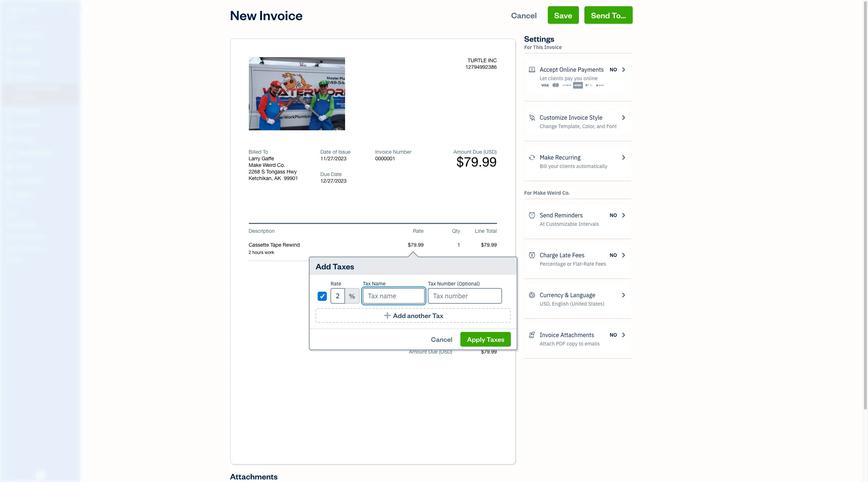 Task type: vqa. For each thing, say whether or not it's contained in the screenshot.
Payments
yes



Task type: describe. For each thing, give the bounding box(es) containing it.
currency & language
[[540, 291, 595, 299]]

team members image
[[5, 222, 78, 228]]

99901
[[284, 175, 298, 181]]

percentage or flat-rate fees
[[540, 261, 606, 267]]

1 chevronright image from the top
[[620, 153, 627, 162]]

turtle for turtle inc 12794992386
[[468, 57, 487, 63]]

chart image
[[5, 178, 14, 185]]

estimate image
[[5, 60, 14, 67]]

send to...
[[591, 10, 626, 20]]

Item Quantity text field
[[450, 242, 460, 248]]

paid
[[442, 329, 452, 335]]

) for amount due ( usd )
[[451, 349, 452, 355]]

settings image
[[5, 257, 78, 263]]

2 chevronright image from the top
[[620, 113, 627, 122]]

weird inside larry gaffe make weird co. 2268 s tongass hwy ketchikan, ak  99901
[[263, 162, 276, 168]]

add for add another tax
[[393, 311, 406, 320]]

settings for this invoice
[[524, 33, 562, 51]]

billed
[[249, 149, 261, 155]]

project image
[[5, 136, 14, 143]]

at customizable intervals
[[540, 221, 599, 227]]

latereminders image
[[529, 211, 535, 220]]

rate for tax number (optional)
[[331, 280, 341, 287]]

tongass
[[266, 169, 285, 175]]

for inside 'settings for this invoice'
[[524, 44, 532, 51]]

larry gaffe make weird co. 2268 s tongass hwy ketchikan, ak  99901
[[249, 156, 298, 181]]

line total
[[475, 228, 497, 234]]

of
[[333, 149, 337, 155]]

cancel button for apply taxes
[[425, 332, 459, 347]]

main element
[[0, 0, 99, 482]]

payment image
[[5, 108, 14, 115]]

to
[[263, 149, 268, 155]]

usd, english (united states)
[[540, 300, 605, 307]]

bill
[[540, 163, 547, 169]]

invoice inside 'settings for this invoice'
[[544, 44, 562, 51]]

image
[[299, 90, 315, 98]]

font
[[607, 123, 617, 130]]

1 horizontal spatial co.
[[562, 190, 570, 196]]

new invoice
[[230, 6, 303, 23]]

usd,
[[540, 300, 551, 307]]

no for charge late fees
[[610, 252, 617, 258]]

amount due ( usd )
[[409, 349, 452, 355]]

12/27/2023
[[320, 178, 347, 184]]

for make weird co.
[[524, 190, 570, 196]]

0.00 inside 79.99 0.00
[[487, 328, 497, 334]]

usd for amount due ( usd ) $79.99
[[485, 149, 496, 155]]

emails
[[585, 340, 600, 347]]

0 vertical spatial make
[[540, 154, 554, 161]]

2268
[[249, 169, 260, 175]]

inc for turtle inc 12794992386
[[488, 57, 497, 63]]

add another tax
[[393, 311, 443, 320]]

cancel button for save
[[505, 6, 543, 24]]

let clients pay you online
[[540, 75, 598, 82]]

amount for amount due ( usd ) $79.99
[[454, 149, 472, 155]]

reminders
[[555, 212, 583, 219]]

2 vertical spatial make
[[533, 190, 546, 196]]

late
[[560, 251, 571, 259]]

add for add taxes
[[316, 261, 331, 271]]

Line Total (USD) text field
[[481, 242, 497, 248]]

tax number (optional)
[[428, 280, 480, 287]]

bank connections image
[[5, 245, 78, 251]]

apply taxes button
[[461, 332, 511, 347]]

onlinesales image
[[529, 65, 535, 74]]

currencyandlanguage image
[[529, 291, 535, 299]]

larry
[[249, 156, 260, 161]]

1 vertical spatial clients
[[560, 163, 575, 169]]

tax for tax name
[[363, 280, 371, 287]]

) for amount due ( usd ) $79.99
[[496, 149, 497, 155]]

send reminders
[[540, 212, 583, 219]]

chevronright image for charge late fees
[[620, 251, 627, 259]]

description
[[249, 228, 275, 234]]

discover image
[[562, 82, 572, 89]]

(united
[[570, 300, 587, 307]]

due inside 'due date 12/27/2023'
[[320, 171, 330, 177]]

add taxes
[[316, 261, 354, 271]]

inc for turtle inc owner
[[28, 7, 39, 14]]

at
[[540, 221, 545, 227]]

subtotal
[[433, 292, 452, 298]]

accept online payments
[[540, 66, 604, 73]]

0 vertical spatial fees
[[572, 251, 585, 259]]

delete image
[[280, 90, 315, 98]]

amount due ( usd ) $79.99
[[454, 149, 497, 169]]

check image
[[319, 292, 326, 300]]

online
[[559, 66, 576, 73]]

Tax name text field
[[363, 288, 425, 304]]

issue
[[338, 149, 351, 155]]

timer image
[[5, 150, 14, 157]]

online
[[584, 75, 598, 82]]

customize
[[540, 114, 567, 121]]

qty
[[452, 228, 460, 234]]

settings
[[524, 33, 554, 44]]

customize invoice style
[[540, 114, 603, 121]]

number for invoice
[[393, 149, 412, 155]]

another
[[407, 311, 431, 320]]

tax name
[[363, 280, 386, 287]]

due date 12/27/2023
[[320, 171, 347, 184]]

amount for amount due ( usd )
[[409, 349, 427, 355]]

this
[[533, 44, 543, 51]]

percentage
[[540, 261, 566, 267]]

apply
[[467, 335, 485, 343]]

let
[[540, 75, 547, 82]]

total amount paid
[[423, 321, 452, 335]]

flat-
[[573, 261, 584, 267]]

turtle for turtle inc owner
[[6, 7, 27, 14]]

english
[[552, 300, 569, 307]]

turtle inc 12794992386
[[466, 57, 497, 70]]

date inside 'due date 12/27/2023'
[[331, 171, 342, 177]]

charge late fees
[[540, 251, 585, 259]]

amount inside 'total amount paid'
[[423, 329, 441, 335]]

&
[[565, 291, 569, 299]]

79.99 0.00
[[484, 321, 497, 334]]

Issue date in MM/DD/YYYY format text field
[[320, 156, 364, 161]]

template,
[[558, 123, 581, 130]]

states)
[[588, 300, 605, 307]]

1 0.00 from the top
[[487, 307, 497, 313]]

style
[[589, 114, 603, 121]]

your
[[548, 163, 559, 169]]

$79.99 inside the amount due ( usd ) $79.99
[[457, 154, 497, 169]]

1 horizontal spatial total
[[486, 228, 497, 234]]

make inside larry gaffe make weird co. 2268 s tongass hwy ketchikan, ak  99901
[[249, 162, 261, 168]]

pdf
[[556, 340, 565, 347]]

to...
[[612, 10, 626, 20]]

taxes for add taxes
[[333, 261, 354, 271]]



Task type: locate. For each thing, give the bounding box(es) containing it.
0 horizontal spatial )
[[451, 349, 452, 355]]

save button
[[548, 6, 579, 24]]

rate
[[413, 228, 424, 234], [584, 261, 594, 267], [331, 280, 341, 287]]

0 vertical spatial amount
[[454, 149, 472, 155]]

1 vertical spatial )
[[451, 349, 452, 355]]

2 vertical spatial rate
[[331, 280, 341, 287]]

money image
[[5, 164, 14, 171]]

1 vertical spatial due
[[320, 171, 330, 177]]

1 vertical spatial amount
[[423, 329, 441, 335]]

report image
[[5, 191, 14, 199]]

add right plus image
[[393, 311, 406, 320]]

client image
[[5, 46, 14, 53]]

invoice attachments
[[540, 331, 594, 339]]

make up latereminders icon
[[533, 190, 546, 196]]

) inside the amount due ( usd ) $79.99
[[496, 149, 497, 155]]

1 vertical spatial cancel
[[431, 335, 452, 343]]

name
[[372, 280, 386, 287]]

cancel button up amount due ( usd )
[[425, 332, 459, 347]]

amount inside the amount due ( usd ) $79.99
[[454, 149, 472, 155]]

turtle inside turtle inc owner
[[6, 7, 27, 14]]

4 chevronright image from the top
[[620, 331, 627, 339]]

0 vertical spatial cancel
[[511, 10, 537, 20]]

2 0.00 from the top
[[487, 328, 497, 334]]

2 no from the top
[[610, 212, 617, 219]]

weird down gaffe
[[263, 162, 276, 168]]

you
[[574, 75, 582, 82]]

0 horizontal spatial fees
[[572, 251, 585, 259]]

0 vertical spatial for
[[524, 44, 532, 51]]

1 horizontal spatial inc
[[488, 57, 497, 63]]

bill your clients automatically
[[540, 163, 607, 169]]

0 vertical spatial 0.00
[[487, 307, 497, 313]]

date of issue
[[320, 149, 351, 155]]

number up enter an invoice # text field
[[393, 149, 412, 155]]

cancel button
[[505, 6, 543, 24], [425, 332, 459, 347]]

Tax number text field
[[428, 288, 502, 304]]

freshbooks image
[[34, 470, 46, 479]]

american express image
[[573, 82, 583, 89]]

make recurring
[[540, 154, 581, 161]]

1 horizontal spatial due
[[428, 349, 438, 355]]

0 vertical spatial add
[[316, 261, 331, 271]]

1 vertical spatial send
[[540, 212, 553, 219]]

chevronright image
[[620, 153, 627, 162], [620, 211, 627, 220], [620, 251, 627, 259]]

new
[[230, 6, 257, 23]]

1 horizontal spatial turtle
[[468, 57, 487, 63]]

0 horizontal spatial cancel
[[431, 335, 452, 343]]

fees
[[572, 251, 585, 259], [595, 261, 606, 267]]

for up latereminders icon
[[524, 190, 532, 196]]

1 vertical spatial usd
[[440, 349, 451, 355]]

0 horizontal spatial send
[[540, 212, 553, 219]]

total up paid at the right of the page
[[442, 321, 452, 327]]

Item Rate (USD) text field
[[408, 242, 424, 248]]

mastercard image
[[551, 82, 561, 89]]

0 vertical spatial send
[[591, 10, 610, 20]]

1 vertical spatial total
[[442, 321, 452, 327]]

2 horizontal spatial due
[[473, 149, 482, 155]]

0 horizontal spatial co.
[[277, 162, 285, 168]]

1 vertical spatial rate
[[584, 261, 594, 267]]

recurring
[[555, 154, 581, 161]]

attach
[[540, 340, 555, 347]]

0 vertical spatial weird
[[263, 162, 276, 168]]

invoice number
[[375, 149, 412, 155]]

chevronright image for send reminders
[[620, 211, 627, 220]]

automatically
[[576, 163, 607, 169]]

cancel for save
[[511, 10, 537, 20]]

language
[[570, 291, 595, 299]]

add down enter an item description text field
[[316, 261, 331, 271]]

1 chevronright image from the top
[[620, 65, 627, 74]]

cancel up settings
[[511, 10, 537, 20]]

1 horizontal spatial cancel button
[[505, 6, 543, 24]]

currency
[[540, 291, 563, 299]]

dashboard image
[[5, 32, 14, 39]]

0 vertical spatial attachments
[[561, 331, 594, 339]]

0 vertical spatial number
[[393, 149, 412, 155]]

2 chevronright image from the top
[[620, 211, 627, 220]]

copy
[[567, 340, 578, 347]]

1 vertical spatial cancel button
[[425, 332, 459, 347]]

make
[[540, 154, 554, 161], [249, 162, 261, 168], [533, 190, 546, 196]]

cancel up amount due ( usd )
[[431, 335, 452, 343]]

due for amount due ( usd )
[[428, 349, 438, 355]]

latefees image
[[529, 251, 535, 259]]

co. inside larry gaffe make weird co. 2268 s tongass hwy ketchikan, ak  99901
[[277, 162, 285, 168]]

s
[[262, 169, 265, 175]]

invoices image
[[529, 331, 535, 339]]

apple pay image
[[584, 82, 594, 89]]

intervals
[[579, 221, 599, 227]]

1 horizontal spatial cancel
[[511, 10, 537, 20]]

add inside button
[[393, 311, 406, 320]]

usd inside the amount due ( usd ) $79.99
[[485, 149, 496, 155]]

tax up 'total amount paid'
[[432, 311, 443, 320]]

tax for tax number (optional)
[[428, 280, 436, 287]]

turtle inc owner
[[6, 7, 39, 20]]

inc
[[28, 7, 39, 14], [488, 57, 497, 63]]

due for amount due ( usd ) $79.99
[[473, 149, 482, 155]]

charge
[[540, 251, 558, 259]]

0 vertical spatial )
[[496, 149, 497, 155]]

chevronright image
[[620, 65, 627, 74], [620, 113, 627, 122], [620, 291, 627, 299], [620, 331, 627, 339]]

attachments
[[561, 331, 594, 339], [230, 471, 278, 481]]

send for send reminders
[[540, 212, 553, 219]]

1 vertical spatial $79.99
[[481, 349, 497, 355]]

send up at
[[540, 212, 553, 219]]

1 horizontal spatial taxes
[[487, 335, 505, 343]]

1 vertical spatial taxes
[[487, 335, 505, 343]]

and
[[597, 123, 605, 130]]

1 vertical spatial date
[[331, 171, 342, 177]]

Enter an Item Description text field
[[249, 250, 387, 255]]

0.00
[[487, 307, 497, 313], [487, 328, 497, 334]]

fees up flat-
[[572, 251, 585, 259]]

weird up send reminders in the right of the page
[[547, 190, 561, 196]]

turtle up owner
[[6, 7, 27, 14]]

turtle
[[6, 7, 27, 14], [468, 57, 487, 63]]

tax up subtotal on the bottom
[[428, 280, 436, 287]]

no for invoice attachments
[[610, 332, 617, 338]]

0 vertical spatial taxes
[[333, 261, 354, 271]]

clients down recurring
[[560, 163, 575, 169]]

send inside button
[[591, 10, 610, 20]]

1 horizontal spatial add
[[393, 311, 406, 320]]

0 horizontal spatial inc
[[28, 7, 39, 14]]

0.00 down 79.99
[[487, 328, 497, 334]]

1 vertical spatial 0.00
[[487, 328, 497, 334]]

number for tax
[[437, 280, 456, 287]]

no for send reminders
[[610, 212, 617, 219]]

1 horizontal spatial attachments
[[561, 331, 594, 339]]

2 for from the top
[[524, 190, 532, 196]]

to
[[579, 340, 583, 347]]

$79.99
[[457, 154, 497, 169], [481, 349, 497, 355]]

plus image
[[383, 312, 392, 319]]

items and services image
[[5, 234, 78, 239]]

rate up tax rate (percentage) text box
[[331, 280, 341, 287]]

3 chevronright image from the top
[[620, 251, 627, 259]]

0 horizontal spatial number
[[393, 149, 412, 155]]

0 horizontal spatial cancel button
[[425, 332, 459, 347]]

no for accept online payments
[[610, 66, 617, 73]]

date up 12/27/2023
[[331, 171, 342, 177]]

visa image
[[540, 82, 550, 89]]

pay
[[565, 75, 573, 82]]

rate up "item rate (usd)" text field
[[413, 228, 424, 234]]

number
[[393, 149, 412, 155], [437, 280, 456, 287]]

for left this
[[524, 44, 532, 51]]

change
[[540, 123, 557, 130]]

0 vertical spatial cancel button
[[505, 6, 543, 24]]

(
[[484, 149, 485, 155], [439, 349, 440, 355]]

( for amount due ( usd ) $79.99
[[484, 149, 485, 155]]

make down larry
[[249, 162, 261, 168]]

0 horizontal spatial weird
[[263, 162, 276, 168]]

bank image
[[595, 82, 605, 89]]

0 vertical spatial inc
[[28, 7, 39, 14]]

turtle up 12794992386
[[468, 57, 487, 63]]

rate right or
[[584, 261, 594, 267]]

usd for amount due ( usd )
[[440, 349, 451, 355]]

send
[[591, 10, 610, 20], [540, 212, 553, 219]]

send for send to...
[[591, 10, 610, 20]]

0 horizontal spatial add
[[316, 261, 331, 271]]

date
[[320, 149, 331, 155], [331, 171, 342, 177]]

( for amount due ( usd )
[[439, 349, 440, 355]]

invoice image
[[5, 74, 14, 81]]

1 horizontal spatial weird
[[547, 190, 561, 196]]

customizable
[[546, 221, 577, 227]]

0 horizontal spatial usd
[[440, 349, 451, 355]]

turtle inside "turtle inc 12794992386"
[[468, 57, 487, 63]]

2 vertical spatial due
[[428, 349, 438, 355]]

1 vertical spatial fees
[[595, 261, 606, 267]]

1 horizontal spatial usd
[[485, 149, 496, 155]]

refresh image
[[529, 153, 535, 162]]

1 vertical spatial attachments
[[230, 471, 278, 481]]

fees right flat-
[[595, 261, 606, 267]]

1 vertical spatial (
[[439, 349, 440, 355]]

0 horizontal spatial total
[[442, 321, 452, 327]]

Enter an Invoice # text field
[[375, 156, 396, 161]]

1 vertical spatial weird
[[547, 190, 561, 196]]

due inside the amount due ( usd ) $79.99
[[473, 149, 482, 155]]

1 horizontal spatial (
[[484, 149, 485, 155]]

0 vertical spatial usd
[[485, 149, 496, 155]]

1 horizontal spatial fees
[[595, 261, 606, 267]]

inc inside turtle inc owner
[[28, 7, 39, 14]]

1 vertical spatial inc
[[488, 57, 497, 63]]

3 chevronright image from the top
[[620, 291, 627, 299]]

taxes for apply taxes
[[487, 335, 505, 343]]

ketchikan,
[[249, 175, 273, 181]]

clients down the accept on the right of page
[[548, 75, 563, 82]]

no
[[610, 66, 617, 73], [610, 212, 617, 219], [610, 252, 617, 258], [610, 332, 617, 338]]

0 vertical spatial due
[[473, 149, 482, 155]]

0 horizontal spatial (
[[439, 349, 440, 355]]

Tax Rate (Percentage) text field
[[331, 288, 345, 304]]

accept
[[540, 66, 558, 73]]

owner
[[6, 15, 19, 20]]

) down paid at the right of the page
[[451, 349, 452, 355]]

1 horizontal spatial rate
[[413, 228, 424, 234]]

line
[[475, 228, 485, 234]]

taxes down 79.99 0.00
[[487, 335, 505, 343]]

1 horizontal spatial )
[[496, 149, 497, 155]]

1 vertical spatial for
[[524, 190, 532, 196]]

save
[[554, 10, 572, 20]]

total right line
[[486, 228, 497, 234]]

0 horizontal spatial due
[[320, 171, 330, 177]]

3 no from the top
[[610, 252, 617, 258]]

delete
[[280, 90, 297, 98]]

total inside 'total amount paid'
[[442, 321, 452, 327]]

1 for from the top
[[524, 44, 532, 51]]

gaffe
[[262, 156, 274, 161]]

0 vertical spatial total
[[486, 228, 497, 234]]

12/27/2023 button
[[320, 178, 364, 184]]

1 vertical spatial turtle
[[468, 57, 487, 63]]

rate for line total
[[413, 228, 424, 234]]

billed to
[[249, 149, 268, 155]]

tax inside button
[[432, 311, 443, 320]]

taxes inside "button"
[[487, 335, 505, 343]]

0 vertical spatial turtle
[[6, 7, 27, 14]]

or
[[567, 261, 572, 267]]

color,
[[582, 123, 596, 130]]

0 vertical spatial date
[[320, 149, 331, 155]]

0 horizontal spatial taxes
[[333, 261, 354, 271]]

date left of
[[320, 149, 331, 155]]

send to... button
[[585, 6, 633, 24]]

1 horizontal spatial send
[[591, 10, 610, 20]]

1 vertical spatial make
[[249, 162, 261, 168]]

taxes down enter an item description text field
[[333, 261, 354, 271]]

1 vertical spatial number
[[437, 280, 456, 287]]

make up bill
[[540, 154, 554, 161]]

0 vertical spatial clients
[[548, 75, 563, 82]]

2 vertical spatial chevronright image
[[620, 251, 627, 259]]

expense image
[[5, 122, 14, 129]]

1 horizontal spatial number
[[437, 280, 456, 287]]

2 vertical spatial amount
[[409, 349, 427, 355]]

4 no from the top
[[610, 332, 617, 338]]

tax for tax
[[445, 307, 452, 313]]

0 vertical spatial $79.99
[[457, 154, 497, 169]]

( inside the amount due ( usd ) $79.99
[[484, 149, 485, 155]]

0 vertical spatial chevronright image
[[620, 153, 627, 162]]

apply taxes
[[467, 335, 505, 343]]

cancel button up settings
[[505, 6, 543, 24]]

co. up tongass on the top of page
[[277, 162, 285, 168]]

apps image
[[5, 210, 78, 216]]

tax down subtotal on the bottom
[[445, 307, 452, 313]]

add another tax button
[[316, 308, 511, 323]]

1 vertical spatial co.
[[562, 190, 570, 196]]

tax left 'name'
[[363, 280, 371, 287]]

change template, color, and font
[[540, 123, 617, 130]]

0 horizontal spatial turtle
[[6, 7, 27, 14]]

0.00 up 79.99
[[487, 307, 497, 313]]

0 vertical spatial co.
[[277, 162, 285, 168]]

attach pdf copy to emails
[[540, 340, 600, 347]]

hwy
[[287, 169, 297, 175]]

1 no from the top
[[610, 66, 617, 73]]

) left the refresh icon
[[496, 149, 497, 155]]

)
[[496, 149, 497, 155], [451, 349, 452, 355]]

0 vertical spatial rate
[[413, 228, 424, 234]]

co. up reminders
[[562, 190, 570, 196]]

total
[[486, 228, 497, 234], [442, 321, 452, 327]]

cancel for apply taxes
[[431, 335, 452, 343]]

1 vertical spatial chevronright image
[[620, 211, 627, 220]]

1 vertical spatial add
[[393, 311, 406, 320]]

tax
[[363, 280, 371, 287], [428, 280, 436, 287], [445, 307, 452, 313], [432, 311, 443, 320]]

0 horizontal spatial rate
[[331, 280, 341, 287]]

send left to...
[[591, 10, 610, 20]]

number up subtotal on the bottom
[[437, 280, 456, 287]]

paintbrush image
[[529, 113, 535, 122]]

Enter an Item Name text field
[[249, 242, 387, 248]]

0 vertical spatial (
[[484, 149, 485, 155]]

79.99
[[484, 321, 497, 327]]

inc inside "turtle inc 12794992386"
[[488, 57, 497, 63]]

2 horizontal spatial rate
[[584, 261, 594, 267]]

0 horizontal spatial attachments
[[230, 471, 278, 481]]



